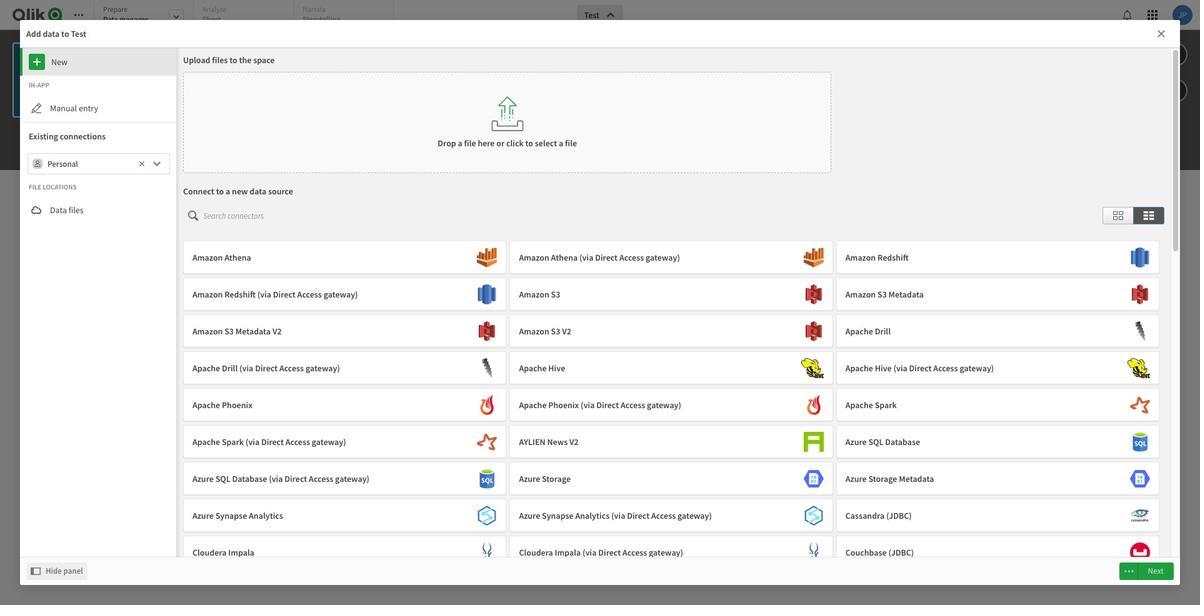 Task type: locate. For each thing, give the bounding box(es) containing it.
app options image
[[1170, 83, 1182, 98]]

metadata up apache drill (via direct access gateway)
[[236, 326, 271, 337]]

(via up adding
[[580, 252, 594, 263]]

0 vertical spatial (jdbc)
[[887, 510, 912, 522]]

azure
[[846, 437, 867, 448], [193, 473, 214, 485], [519, 473, 541, 485], [846, 473, 867, 485], [193, 510, 214, 522], [519, 510, 541, 522]]

drill up 'apache phoenix'
[[222, 363, 238, 374]]

files down locations
[[69, 205, 84, 216]]

impala down the azure synapse analytics
[[228, 547, 255, 559]]

click left other at the bottom right of the page
[[711, 406, 727, 417]]

redshift up amazon s3 metadata at the top right of the page
[[878, 252, 909, 263]]

azure up the azure synapse analytics
[[193, 473, 214, 485]]

2 file from the left
[[565, 138, 577, 149]]

get
[[488, 265, 510, 284]]

available
[[468, 406, 501, 417]]

hive up apache spark
[[875, 363, 892, 374]]

0 horizontal spatial drill
[[222, 363, 238, 374]]

here
[[478, 138, 495, 149]]

gateway) for amazon athena (via direct access gateway)
[[646, 252, 681, 263]]

s3 up the apache hive
[[551, 326, 561, 337]]

1 horizontal spatial athena
[[551, 252, 578, 263]]

2 analytics from the left
[[576, 510, 610, 522]]

0 horizontal spatial synapse
[[216, 510, 247, 522]]

azure synapse analytics
[[193, 510, 283, 522]]

0 horizontal spatial storage
[[542, 473, 571, 485]]

0 horizontal spatial redshift
[[225, 289, 256, 300]]

(jdbc)
[[887, 510, 912, 522], [889, 547, 915, 559]]

gateway) for apache spark (via direct access gateway)
[[312, 437, 346, 448]]

azure sql database
[[846, 437, 921, 448]]

0 horizontal spatial sql
[[216, 473, 231, 485]]

new image
[[29, 54, 45, 70]]

1 horizontal spatial synapse
[[542, 510, 574, 522]]

(jdbc) right cassandra
[[887, 510, 912, 522]]

1 file from the left
[[464, 138, 476, 149]]

(via up amazon s3 metadata v2
[[257, 289, 271, 300]]

(via left drag
[[581, 400, 595, 411]]

1 horizontal spatial database
[[886, 437, 921, 448]]

0 vertical spatial metadata
[[889, 289, 924, 300]]

impala down the azure synapse analytics (via direct access gateway)
[[555, 547, 581, 559]]

2 phoenix from the left
[[549, 400, 579, 411]]

gateway) for apache phoenix (via direct access gateway)
[[647, 400, 682, 411]]

synapse for azure synapse analytics (via direct access gateway)
[[542, 510, 574, 522]]

v2 right news
[[570, 437, 579, 448]]

gateway) for amazon redshift (via direct access gateway)
[[324, 289, 358, 300]]

entry
[[79, 103, 98, 114]]

loaded:
[[173, 56, 194, 65]]

cloudera for cloudera impala
[[193, 547, 227, 559]]

to left the 'browse'
[[729, 406, 737, 417]]

1 vertical spatial redshift
[[225, 289, 256, 300]]

file left here
[[464, 138, 476, 149]]

apache for apache hive
[[519, 363, 547, 374]]

data inside test data last loaded: no data loaded this is a test
[[146, 56, 160, 65]]

phoenix down apache drill (via direct access gateway)
[[222, 400, 253, 411]]

azure up "cloudera impala" on the bottom of the page
[[193, 510, 214, 522]]

1 vertical spatial or
[[701, 406, 709, 417]]

1 vertical spatial sql
[[216, 473, 231, 485]]

v2 up the apache hive
[[562, 326, 572, 337]]

2 vertical spatial metadata
[[900, 473, 935, 485]]

amazon athena
[[193, 252, 251, 263]]

1 phoenix from the left
[[222, 400, 253, 411]]

data inside data catalog access data that's available to you
[[433, 392, 456, 406]]

1 horizontal spatial sql
[[869, 437, 884, 448]]

test inside test data last loaded: no data loaded this is a test
[[146, 43, 162, 54]]

to left the new
[[216, 186, 224, 197]]

access for apache hive (via direct access gateway)
[[934, 363, 959, 374]]

click right here
[[507, 138, 524, 149]]

data left catalog
[[433, 392, 456, 406]]

azure down azure storage
[[519, 510, 541, 522]]

(via for spark
[[246, 437, 260, 448]]

azure for azure synapse analytics (via direct access gateway)
[[519, 510, 541, 522]]

0 horizontal spatial test
[[71, 28, 86, 39]]

2 cloudera from the left
[[519, 547, 553, 559]]

v2 down amazon redshift (via direct access gateway)
[[273, 326, 282, 337]]

(via up the azure sql database (via direct access gateway)
[[246, 437, 260, 448]]

2 impala from the left
[[555, 547, 581, 559]]

data right data files icon at left top
[[50, 205, 67, 216]]

next button
[[1139, 563, 1175, 580]]

metadata for amazon s3 metadata
[[889, 289, 924, 300]]

azure for azure storage metadata
[[846, 473, 867, 485]]

0 vertical spatial spark
[[875, 400, 897, 411]]

amazon for amazon s3 metadata v2
[[193, 326, 223, 337]]

athena up adding
[[551, 252, 578, 263]]

1 cloudera from the left
[[193, 547, 227, 559]]

s3
[[551, 289, 561, 300], [878, 289, 887, 300], [225, 326, 234, 337], [551, 326, 561, 337]]

1 vertical spatial drill
[[222, 363, 238, 374]]

analytics down the azure sql database (via direct access gateway)
[[249, 510, 283, 522]]

toolbar
[[0, 0, 1201, 170]]

in-app
[[29, 81, 49, 89]]

0 horizontal spatial database
[[232, 473, 267, 485]]

0 horizontal spatial cloudera
[[193, 547, 227, 559]]

0 horizontal spatial analytics
[[249, 510, 283, 522]]

database up the azure synapse analytics
[[232, 473, 267, 485]]

1 horizontal spatial spark
[[875, 400, 897, 411]]

direct for spark
[[261, 437, 284, 448]]

1 horizontal spatial test
[[146, 43, 162, 54]]

data down prepare
[[103, 14, 118, 24]]

1 horizontal spatial redshift
[[878, 252, 909, 263]]

impala
[[228, 547, 255, 559], [555, 547, 581, 559]]

data for data catalog access data that's available to you
[[433, 392, 456, 406]]

1 horizontal spatial cloudera
[[519, 547, 553, 559]]

toolbar containing test
[[0, 0, 1201, 170]]

1 vertical spatial test
[[71, 28, 86, 39]]

file
[[29, 183, 41, 191]]

azure for azure storage
[[519, 473, 541, 485]]

storage
[[542, 473, 571, 485], [869, 473, 898, 485]]

v2 for aylien news v2
[[570, 437, 579, 448]]

small tiles image
[[1145, 210, 1155, 221]]

0 horizontal spatial phoenix
[[222, 400, 253, 411]]

a right is
[[171, 70, 175, 81]]

amazon for amazon s3 v2
[[519, 326, 550, 337]]

(jdbc) for cassandra (jdbc)
[[887, 510, 912, 522]]

storage down news
[[542, 473, 571, 485]]

in-
[[29, 81, 37, 89]]

sql up the azure synapse analytics
[[216, 473, 231, 485]]

1 horizontal spatial click
[[711, 406, 727, 417]]

direct for redshift
[[273, 289, 296, 300]]

load
[[594, 455, 616, 469]]

2 vertical spatial test
[[146, 43, 162, 54]]

azure for azure sql database (via direct access gateway)
[[193, 473, 214, 485]]

drop
[[665, 406, 683, 417]]

spark
[[875, 400, 897, 411], [222, 437, 244, 448]]

metadata down the 'azure sql database'
[[900, 473, 935, 485]]

connections
[[60, 131, 106, 142], [800, 406, 844, 417]]

0 vertical spatial redshift
[[878, 252, 909, 263]]

athena up amazon redshift (via direct access gateway)
[[225, 252, 251, 263]]

azure down aylien
[[519, 473, 541, 485]]

connections right sources
[[800, 406, 844, 417]]

amazon s3
[[519, 289, 561, 300]]

and
[[707, 392, 725, 406], [649, 406, 663, 417], [784, 406, 798, 417], [565, 469, 579, 480]]

None text field
[[48, 153, 135, 175]]

metadata down amazon redshift
[[889, 289, 924, 300]]

azure down apache spark
[[846, 437, 867, 448]]

and right drag
[[649, 406, 663, 417]]

0 vertical spatial click
[[507, 138, 524, 149]]

2 hive from the left
[[875, 363, 892, 374]]

data for data load editor
[[570, 455, 592, 469]]

0 vertical spatial database
[[886, 437, 921, 448]]

news
[[548, 437, 568, 448]]

0 horizontal spatial impala
[[228, 547, 255, 559]]

1 horizontal spatial analytics
[[576, 510, 610, 522]]

hive down 'amazon s3 v2'
[[549, 363, 566, 374]]

data load editor
[[570, 455, 647, 469]]

0 horizontal spatial hive
[[549, 363, 566, 374]]

to left the you
[[503, 406, 510, 417]]

test inside test button
[[585, 9, 600, 21]]

sql down apache spark
[[869, 437, 884, 448]]

(via down amazon s3 metadata v2
[[240, 363, 254, 374]]

hive for apache hive
[[549, 363, 566, 374]]

data right the no
[[205, 56, 218, 65]]

a
[[171, 70, 175, 81], [458, 138, 463, 149], [559, 138, 564, 149], [226, 186, 230, 197]]

data right load
[[547, 469, 563, 480]]

s3 down started
[[551, 289, 561, 300]]

synapse
[[216, 510, 247, 522], [542, 510, 574, 522]]

data left last
[[146, 56, 160, 65]]

edit image
[[29, 101, 44, 116]]

s3 down amazon redshift
[[878, 289, 887, 300]]

storage for azure storage metadata
[[869, 473, 898, 485]]

0 horizontal spatial athena
[[225, 252, 251, 263]]

amazon
[[193, 252, 223, 263], [519, 252, 550, 263], [846, 252, 876, 263], [193, 289, 223, 300], [519, 289, 550, 300], [846, 289, 876, 300], [193, 326, 223, 337], [519, 326, 550, 337]]

data
[[103, 14, 118, 24], [146, 56, 160, 65], [50, 205, 67, 216], [433, 392, 456, 406], [570, 455, 592, 469]]

a left the new
[[226, 186, 230, 197]]

synapse up "cloudera impala" on the bottom of the page
[[216, 510, 247, 522]]

0 vertical spatial sql
[[869, 437, 884, 448]]

transformations.
[[613, 469, 674, 480]]

0 horizontal spatial spark
[[222, 437, 244, 448]]

existing
[[29, 131, 58, 142]]

1 horizontal spatial or
[[701, 406, 709, 417]]

data left that's
[[427, 406, 444, 417]]

1 vertical spatial (jdbc)
[[889, 547, 915, 559]]

v2 for amazon s3 v2
[[562, 326, 572, 337]]

0 vertical spatial or
[[497, 138, 505, 149]]

1 hive from the left
[[549, 363, 566, 374]]

1 vertical spatial click
[[711, 406, 727, 417]]

2 synapse from the left
[[542, 510, 574, 522]]

apache drill (via direct access gateway)
[[193, 363, 340, 374]]

data right the new
[[250, 186, 267, 197]]

amazon for amazon athena
[[193, 252, 223, 263]]

synapse down azure storage
[[542, 510, 574, 522]]

or right here
[[497, 138, 505, 149]]

access for amazon athena (via direct access gateway)
[[620, 252, 644, 263]]

drill down amazon s3 metadata at the top right of the page
[[875, 326, 891, 337]]

phoenix up news
[[549, 400, 579, 411]]

azure for azure synapse analytics
[[193, 510, 214, 522]]

analytics
[[249, 510, 283, 522], [576, 510, 610, 522]]

hive
[[549, 363, 566, 374], [875, 363, 892, 374]]

you
[[512, 406, 525, 417]]

(via
[[580, 252, 594, 263], [257, 289, 271, 300], [240, 363, 254, 374], [894, 363, 908, 374], [581, 400, 595, 411], [246, 437, 260, 448], [269, 473, 283, 485], [612, 510, 626, 522], [583, 547, 597, 559]]

1 horizontal spatial drill
[[875, 326, 891, 337]]

(via for drill
[[240, 363, 254, 374]]

1 analytics from the left
[[249, 510, 283, 522]]

s3 up apache drill (via direct access gateway)
[[225, 326, 234, 337]]

to left select
[[526, 138, 534, 149]]

2 storage from the left
[[869, 473, 898, 485]]

metadata for azure storage metadata
[[900, 473, 935, 485]]

(via for hive
[[894, 363, 908, 374]]

data down amazon athena (via direct access gateway)
[[607, 265, 635, 284]]

database
[[886, 437, 921, 448], [232, 473, 267, 485]]

s3 for amazon s3 metadata
[[878, 289, 887, 300]]

amazon for amazon redshift
[[846, 252, 876, 263]]

0 vertical spatial connections
[[60, 131, 106, 142]]

data
[[43, 28, 60, 39], [205, 56, 218, 65], [250, 186, 267, 197], [607, 265, 635, 284], [427, 406, 444, 417], [547, 469, 563, 480]]

database up the azure storage metadata
[[886, 437, 921, 448]]

phoenix
[[222, 400, 253, 411], [549, 400, 579, 411]]

drill
[[875, 326, 891, 337], [222, 363, 238, 374]]

1 horizontal spatial hive
[[875, 363, 892, 374]]

spark up the 'azure sql database'
[[875, 400, 897, 411]]

gateway) for cloudera impala (via direct access gateway)
[[649, 547, 684, 559]]

metadata for amazon s3 metadata v2
[[236, 326, 271, 337]]

(via for impala
[[583, 547, 597, 559]]

started
[[513, 265, 557, 284]]

(via up apache spark
[[894, 363, 908, 374]]

azure sql database (via direct access gateway)
[[193, 473, 370, 485]]

load data and perform transformations.
[[527, 469, 674, 480]]

access for amazon redshift (via direct access gateway)
[[297, 289, 322, 300]]

or
[[497, 138, 505, 149], [701, 406, 709, 417]]

prepare
[[103, 4, 128, 14]]

v2
[[273, 326, 282, 337], [562, 326, 572, 337], [570, 437, 579, 448]]

2 athena from the left
[[551, 252, 578, 263]]

apache phoenix
[[193, 400, 253, 411]]

0 horizontal spatial file
[[464, 138, 476, 149]]

1 impala from the left
[[228, 547, 255, 559]]

1 horizontal spatial storage
[[869, 473, 898, 485]]

1 vertical spatial spark
[[222, 437, 244, 448]]

catalog
[[458, 392, 493, 406]]

to
[[61, 28, 69, 39], [230, 54, 237, 66], [526, 138, 534, 149], [216, 186, 224, 197], [638, 265, 651, 284], [503, 406, 510, 417], [729, 406, 737, 417]]

your
[[654, 265, 682, 284]]

1 vertical spatial database
[[232, 473, 267, 485]]

(via down apache spark (via direct access gateway)
[[269, 473, 283, 485]]

new
[[232, 186, 248, 197]]

aylien news v2
[[519, 437, 579, 448]]

hide panel button
[[26, 563, 87, 580]]

access for apache drill (via direct access gateway)
[[280, 363, 304, 374]]

azure storage
[[519, 473, 571, 485]]

or right drop
[[701, 406, 709, 417]]

0 vertical spatial drill
[[875, 326, 891, 337]]

locations
[[43, 183, 77, 191]]

(via down the azure synapse analytics (via direct access gateway)
[[583, 547, 597, 559]]

drag
[[631, 406, 648, 417]]

s3 for amazon s3 v2
[[551, 326, 561, 337]]

spark for apache spark
[[875, 400, 897, 411]]

1 vertical spatial metadata
[[236, 326, 271, 337]]

analytics up the cloudera impala (via direct access gateway)
[[576, 510, 610, 522]]

manual entry
[[50, 103, 98, 114]]

1 horizontal spatial file
[[565, 138, 577, 149]]

file right select
[[565, 138, 577, 149]]

redshift up amazon s3 metadata v2
[[225, 289, 256, 300]]

1 horizontal spatial impala
[[555, 547, 581, 559]]

data catalog access data that's available to you
[[402, 392, 525, 417]]

connections down entry
[[60, 131, 106, 142]]

impala for cloudera impala
[[228, 547, 255, 559]]

storage down the 'azure sql database'
[[869, 473, 898, 485]]

2 horizontal spatial test
[[585, 9, 600, 21]]

direct for drill
[[255, 363, 278, 374]]

spark down 'apache phoenix'
[[222, 437, 244, 448]]

1 synapse from the left
[[216, 510, 247, 522]]

azure up cassandra
[[846, 473, 867, 485]]

phoenix for apache phoenix (via direct access gateway)
[[549, 400, 579, 411]]

1 horizontal spatial connections
[[800, 406, 844, 417]]

(via for athena
[[580, 252, 594, 263]]

1 athena from the left
[[225, 252, 251, 263]]

data left load
[[570, 455, 592, 469]]

file
[[464, 138, 476, 149], [565, 138, 577, 149]]

1 vertical spatial connections
[[800, 406, 844, 417]]

1 horizontal spatial phoenix
[[549, 400, 579, 411]]

apache
[[846, 326, 874, 337], [193, 363, 220, 374], [519, 363, 547, 374], [846, 363, 874, 374], [193, 400, 220, 411], [519, 400, 547, 411], [846, 400, 874, 411], [193, 437, 220, 448]]

s3 for amazon s3 metadata v2
[[225, 326, 234, 337]]

apache drill
[[846, 326, 891, 337]]

0 vertical spatial test
[[585, 9, 600, 21]]

(jdbc) right the couchbase on the right of the page
[[889, 547, 915, 559]]

1 storage from the left
[[542, 473, 571, 485]]

to up new
[[61, 28, 69, 39]]



Task type: vqa. For each thing, say whether or not it's contained in the screenshot.
Load data and perform transformations.
yes



Task type: describe. For each thing, give the bounding box(es) containing it.
couchbase (jdbc)
[[846, 547, 915, 559]]

apache for apache phoenix
[[193, 400, 220, 411]]

source
[[268, 186, 293, 197]]

amazon s3 metadata v2
[[193, 326, 282, 337]]

apache for apache spark
[[846, 400, 874, 411]]

amazon for amazon s3 metadata
[[846, 289, 876, 300]]

gateway) for apache drill (via direct access gateway)
[[306, 363, 340, 374]]

amazon for amazon redshift (via direct access gateway)
[[193, 289, 223, 300]]

files right the no
[[212, 54, 228, 66]]

test
[[177, 70, 191, 81]]

impala for cloudera impala (via direct access gateway)
[[555, 547, 581, 559]]

Search connectors text field
[[203, 204, 537, 228]]

connections inside files and other sources drag and drop files or click to browse files and connections
[[800, 406, 844, 417]]

and right the 'browse'
[[784, 406, 798, 417]]

cancel image
[[1157, 26, 1167, 41]]

redshift for amazon redshift (via direct access gateway)
[[225, 289, 256, 300]]

analytics for azure synapse analytics (via direct access gateway)
[[576, 510, 610, 522]]

hide
[[46, 566, 62, 577]]

access inside data catalog access data that's available to you
[[402, 406, 426, 417]]

next
[[1149, 566, 1165, 577]]

apache for apache spark (via direct access gateway)
[[193, 437, 220, 448]]

apache for apache drill
[[846, 326, 874, 337]]

test button
[[577, 5, 624, 25]]

get started adding data to your app.
[[488, 265, 713, 284]]

azure for azure sql database
[[846, 437, 867, 448]]

amazon redshift
[[846, 252, 909, 263]]

data inside data catalog access data that's available to you
[[427, 406, 444, 417]]

file locations
[[29, 183, 77, 191]]

azure storage metadata
[[846, 473, 935, 485]]

more image
[[1125, 564, 1135, 579]]

data files
[[50, 205, 84, 216]]

space
[[253, 54, 275, 66]]

amazon redshift (via direct access gateway)
[[193, 289, 358, 300]]

to left the your
[[638, 265, 651, 284]]

amazon s3 metadata
[[846, 289, 924, 300]]

apache for apache hive (via direct access gateway)
[[846, 363, 874, 374]]

couchbase
[[846, 547, 887, 559]]

no
[[196, 56, 203, 65]]

cloudera impala (via direct access gateway)
[[519, 547, 684, 559]]

apache phoenix (via direct access gateway)
[[519, 400, 682, 411]]

files and other sources drag and drop files or click to browse files and connections
[[631, 392, 844, 417]]

edit image
[[1170, 47, 1182, 62]]

athena for amazon athena
[[225, 252, 251, 263]]

none text field inside get started adding data to your app. application
[[48, 153, 135, 175]]

apache spark
[[846, 400, 897, 411]]

drop
[[438, 138, 456, 149]]

gateway) for apache hive (via direct access gateway)
[[960, 363, 995, 374]]

and right files
[[707, 392, 725, 406]]

database for azure sql database (via direct access gateway)
[[232, 473, 267, 485]]

load
[[527, 469, 545, 480]]

editor
[[618, 455, 647, 469]]

drop a file here or click to select a file
[[438, 138, 577, 149]]

a right select
[[559, 138, 564, 149]]

0 horizontal spatial or
[[497, 138, 505, 149]]

(via up the cloudera impala (via direct access gateway)
[[612, 510, 626, 522]]

connect
[[183, 186, 214, 197]]

0 horizontal spatial connections
[[60, 131, 106, 142]]

spark for apache spark (via direct access gateway)
[[222, 437, 244, 448]]

storage for azure storage
[[542, 473, 571, 485]]

access for cloudera impala (via direct access gateway)
[[623, 547, 648, 559]]

click inside files and other sources drag and drop files or click to browse files and connections
[[711, 406, 727, 417]]

the
[[239, 54, 252, 66]]

and left perform
[[565, 469, 579, 480]]

upload files to the space
[[183, 54, 275, 66]]

athena for amazon athena (via direct access gateway)
[[551, 252, 578, 263]]

a inside test data last loaded: no data loaded this is a test
[[171, 70, 175, 81]]

test data last loaded: no data loaded this is a test
[[146, 43, 239, 81]]

s3 for amazon s3
[[551, 289, 561, 300]]

amazon s3 v2
[[519, 326, 572, 337]]

adding
[[560, 265, 604, 284]]

drill for apache drill (via direct access gateway)
[[222, 363, 238, 374]]

sources
[[756, 392, 793, 406]]

app.
[[685, 265, 713, 284]]

hide panel
[[46, 566, 83, 577]]

loaded
[[219, 56, 239, 65]]

direct for athena
[[596, 252, 618, 263]]

aylien
[[519, 437, 546, 448]]

test for test data last loaded: no data loaded this is a test
[[146, 43, 162, 54]]

files right the 'browse'
[[767, 406, 782, 417]]

this
[[146, 70, 162, 81]]

perform
[[581, 469, 611, 480]]

files
[[682, 392, 704, 406]]

phoenix for apache phoenix
[[222, 400, 253, 411]]

hive for apache hive (via direct access gateway)
[[875, 363, 892, 374]]

sql for azure sql database
[[869, 437, 884, 448]]

cassandra (jdbc)
[[846, 510, 912, 522]]

(via for redshift
[[257, 289, 271, 300]]

amazon for amazon s3
[[519, 289, 550, 300]]

select
[[535, 138, 557, 149]]

get started adding data to your app. application
[[0, 0, 1201, 605]]

files right drop
[[684, 406, 699, 417]]

panel
[[64, 566, 83, 577]]

access for apache phoenix (via direct access gateway)
[[621, 400, 646, 411]]

data for data files
[[50, 205, 67, 216]]

0 horizontal spatial click
[[507, 138, 524, 149]]

existing connections
[[29, 131, 106, 142]]

that's
[[445, 406, 466, 417]]

redshift for amazon redshift
[[878, 252, 909, 263]]

upload
[[183, 54, 210, 66]]

toggle left image
[[31, 564, 41, 579]]

drill for apache drill
[[875, 326, 891, 337]]

connect to a new data source
[[183, 186, 293, 197]]

analytics for azure synapse analytics
[[249, 510, 283, 522]]

apache for apache drill (via direct access gateway)
[[193, 363, 220, 374]]

data right add
[[43, 28, 60, 39]]

new
[[51, 56, 68, 68]]

apache for apache phoenix (via direct access gateway)
[[519, 400, 547, 411]]

data inside test data last loaded: no data loaded this is a test
[[205, 56, 218, 65]]

sql for azure sql database (via direct access gateway)
[[216, 473, 231, 485]]

direct for phoenix
[[597, 400, 619, 411]]

(via for phoenix
[[581, 400, 595, 411]]

cloudera for cloudera impala (via direct access gateway)
[[519, 547, 553, 559]]

cloudera impala
[[193, 547, 255, 559]]

a right drop
[[458, 138, 463, 149]]

(jdbc) for couchbase (jdbc)
[[889, 547, 915, 559]]

is
[[163, 70, 169, 81]]

azure synapse analytics (via direct access gateway)
[[519, 510, 712, 522]]

prepare data manager
[[103, 4, 148, 24]]

manual
[[50, 103, 77, 114]]

direct for hive
[[910, 363, 932, 374]]

synapse for azure synapse analytics
[[216, 510, 247, 522]]

app
[[37, 81, 49, 89]]

test for test
[[585, 9, 600, 21]]

to inside files and other sources drag and drop files or click to browse files and connections
[[729, 406, 737, 417]]

apache hive
[[519, 363, 566, 374]]

add
[[26, 28, 41, 39]]

to left the
[[230, 54, 237, 66]]

apache hive (via direct access gateway)
[[846, 363, 995, 374]]

direct for impala
[[599, 547, 621, 559]]

other
[[727, 392, 754, 406]]

to inside data catalog access data that's available to you
[[503, 406, 510, 417]]

cassandra
[[846, 510, 885, 522]]

access for apache spark (via direct access gateway)
[[286, 437, 310, 448]]

add data to test
[[26, 28, 86, 39]]

large tiles image
[[1114, 208, 1124, 223]]

apache spark (via direct access gateway)
[[193, 437, 346, 448]]

or inside files and other sources drag and drop files or click to browse files and connections
[[701, 406, 709, 417]]

amazon athena (via direct access gateway)
[[519, 252, 681, 263]]

data files image
[[29, 203, 44, 218]]

last
[[161, 56, 172, 65]]

data inside prepare data manager
[[103, 14, 118, 24]]

manager
[[120, 14, 148, 24]]

browse
[[738, 406, 765, 417]]

amazon for amazon athena (via direct access gateway)
[[519, 252, 550, 263]]

database for azure sql database
[[886, 437, 921, 448]]



